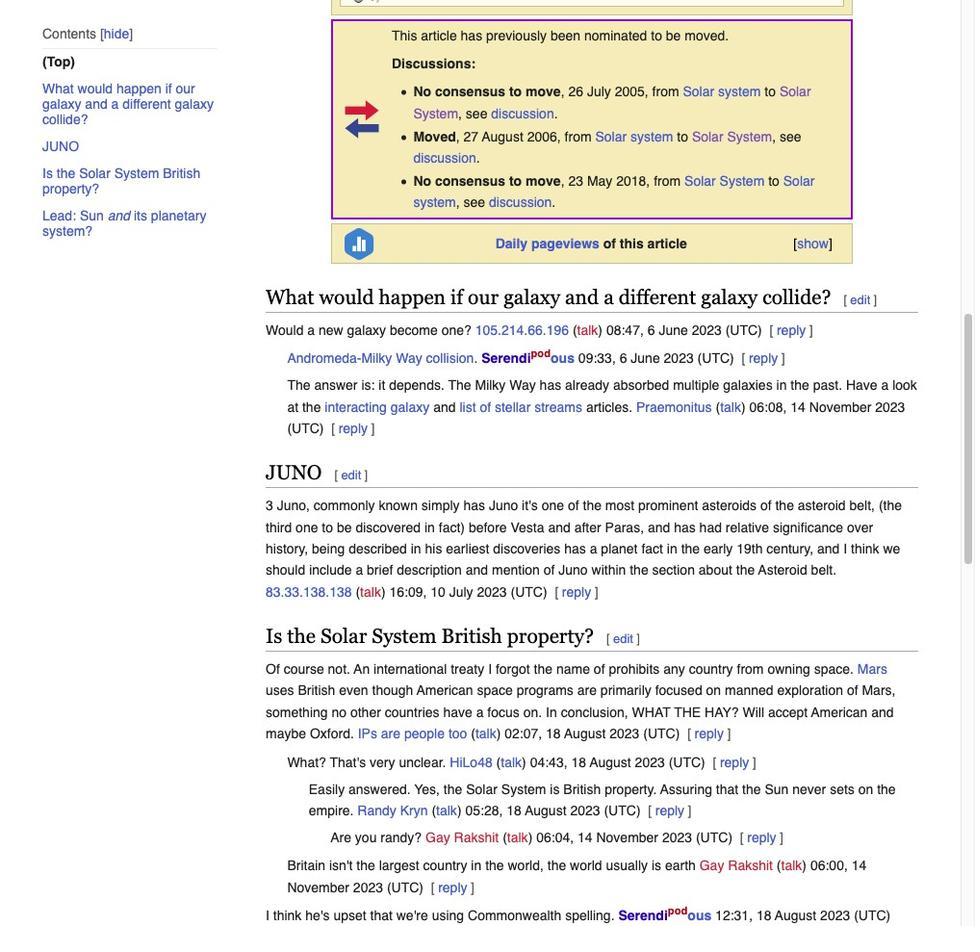 Task type: locate. For each thing, give the bounding box(es) containing it.
what inside 'what would happen if our galaxy and  a different galaxy collide?'
[[42, 82, 74, 97]]

0 horizontal spatial what
[[42, 82, 74, 97]]

2 horizontal spatial edit
[[851, 293, 871, 307]]

0 horizontal spatial property?
[[42, 182, 99, 197]]

unclear.
[[399, 755, 446, 770]]

1 horizontal spatial be
[[666, 28, 681, 43]]

14 for 06:08,
[[791, 399, 806, 415]]

prohibits
[[609, 662, 660, 677]]

i inside the "of course not. an international treaty i forgot the name of prohibits any country from owning space. mars uses british even though american space programs are primarily focused on manned exploration of mars, something no other countries have a focus on. in conclusion, what the hay? will accept american and maybe oxford."
[[489, 662, 492, 677]]

0 vertical spatial collide?
[[42, 112, 88, 128]]

on up hay?
[[707, 683, 722, 699]]

talk link for ) 05:28, 18 august 2023 (utc)
[[436, 803, 457, 819]]

2 horizontal spatial november
[[810, 399, 872, 415]]

in up 06:08,
[[777, 378, 787, 393]]

that left we're
[[370, 909, 393, 924]]

talk left 06:00,
[[782, 859, 803, 874]]

14 up world
[[578, 830, 593, 846]]

[ edit ] for what would happen if our galaxy and  a different galaxy collide?
[[844, 293, 878, 307]]

absorbed
[[614, 378, 670, 393]]

hay?
[[705, 705, 739, 720]]

2 vertical spatial discussion link
[[489, 195, 552, 210]]

1 vertical spatial article
[[648, 236, 688, 251]]

.
[[555, 106, 558, 121], [477, 150, 480, 166], [552, 195, 556, 210], [474, 351, 478, 366]]

third
[[266, 520, 292, 535]]

november for 06:00,
[[287, 880, 350, 896]]

reply button
[[777, 322, 807, 338], [749, 351, 779, 366], [339, 421, 368, 436], [562, 584, 592, 600], [695, 727, 724, 742], [720, 755, 750, 770], [656, 803, 685, 819], [748, 830, 777, 846], [438, 880, 468, 896]]

article
[[421, 28, 457, 43], [648, 236, 688, 251]]

1 the from the left
[[287, 378, 311, 393]]

galaxy up would a new galaxy become one? 105.214.66.196 ( talk ) 08:47, 6 june 2023 (utc) [ reply ]
[[504, 286, 561, 309]]

discussion up daily in the top of the page
[[489, 195, 552, 210]]

system down "moved"
[[414, 195, 456, 210]]

2 vertical spatial edit link
[[614, 632, 634, 647]]

1 horizontal spatial gay
[[700, 859, 725, 874]]

are inside the "of course not. an international treaty i forgot the name of prohibits any country from owning space. mars uses british even though american space programs are primarily focused on manned exploration of mars, something no other countries have a focus on. in conclusion, what the hay? will accept american and maybe oxford."
[[578, 683, 597, 699]]

1 vertical spatial [ reply ]
[[431, 880, 475, 896]]

within
[[592, 563, 626, 578]]

0 horizontal spatial different
[[123, 97, 171, 112]]

1 vertical spatial juno
[[266, 462, 322, 485]]

0 vertical spatial think
[[852, 541, 880, 557]]

talk link down brief
[[360, 584, 381, 600]]

1 vertical spatial ous
[[688, 909, 712, 924]]

1 vertical spatial american
[[812, 705, 868, 720]]

what up would
[[266, 286, 315, 309]]

he's
[[306, 909, 330, 924]]

space
[[477, 683, 513, 699]]

14 inside ) 06:08, 14 november 2023 (utc)
[[791, 399, 806, 415]]

solar system link for 2005,
[[414, 84, 812, 121]]

0 vertical spatial 6
[[648, 322, 656, 338]]

has left had
[[674, 520, 696, 535]]

0 vertical spatial edit link
[[851, 293, 871, 307]]

1 no from the top
[[414, 84, 432, 100]]

ous inside i think he's upset that we're using commonwealth spelling. serendi pod ous 12:31, 18 august 2023 (utc)
[[688, 909, 712, 924]]

0 vertical spatial edit
[[851, 293, 871, 307]]

0 horizontal spatial if
[[165, 82, 172, 97]]

is down 04:43,
[[550, 782, 560, 797]]

solar system link
[[414, 84, 812, 121], [693, 129, 773, 144], [685, 173, 765, 189]]

ous link for leftmost pod link
[[551, 351, 575, 366]]

0 vertical spatial if
[[165, 82, 172, 97]]

1 horizontal spatial way
[[510, 378, 536, 393]]

mention
[[492, 563, 540, 578]]

edit up prohibits
[[614, 632, 634, 647]]

a
[[111, 97, 119, 112], [604, 286, 614, 309], [308, 322, 315, 338], [882, 378, 889, 393], [590, 541, 598, 557], [356, 563, 363, 578], [477, 705, 484, 720]]

britain
[[287, 859, 326, 874]]

galaxy down (top)
[[42, 97, 81, 112]]

article right this
[[648, 236, 688, 251]]

i
[[844, 541, 848, 557], [489, 662, 492, 677], [266, 909, 270, 924]]

never
[[793, 782, 827, 797]]

0 horizontal spatial gay
[[426, 830, 451, 846]]

milky up stellar
[[475, 378, 506, 393]]

(utc) inside ) 06:08, 14 november 2023 (utc)
[[287, 421, 324, 436]]

) 06:00, 14 november 2023 (utc)
[[287, 859, 867, 896]]

galaxy down depends.
[[391, 399, 430, 415]]

1 vertical spatial that
[[370, 909, 393, 924]]

edit link up have
[[851, 293, 871, 307]]

british inside the "of course not. an international treaty i forgot the name of prohibits any country from owning space. mars uses british even though american space programs are primarily focused on manned exploration of mars, something no other countries have a focus on. in conclusion, what the hay? will accept american and maybe oxford."
[[298, 683, 336, 699]]

conclusion,
[[561, 705, 629, 720]]

talk link left 06:00,
[[782, 859, 803, 874]]

05:28,
[[466, 803, 503, 819]]

pod inside i think he's upset that we're using commonwealth spelling. serendi pod ous 12:31, 18 august 2023 (utc)
[[668, 905, 688, 918]]

galaxy
[[42, 97, 81, 112], [175, 97, 214, 112], [504, 286, 561, 309], [702, 286, 758, 309], [347, 322, 386, 338], [391, 399, 430, 415]]

has inside the answer is: it depends. the milky way has already absorbed multiple galaxies in the past. have a look at the
[[540, 378, 562, 393]]

(utc) inside 3 juno, commonly known simply has juno it's one of the most prominent asteroids of the asteroid belt, (the third one to be discovered in fact) before vesta and after paras, and has had relative significance over history, being described in his earliest discoveries has a planet fact in the early 19th century, and i think we should include a brief description and mention of juno within the section about the asteroid belt. 83.33.138.138 ( talk ) 16:09, 10 july 2023 (utc) [ reply ]
[[511, 584, 548, 600]]

solar system link
[[683, 84, 761, 100], [596, 129, 674, 144], [414, 173, 815, 210]]

1 vertical spatial ous link
[[688, 909, 712, 924]]

rakshit down 05:28,
[[454, 830, 499, 846]]

0 vertical spatial different
[[123, 97, 171, 112]]

0 horizontal spatial is
[[550, 782, 560, 797]]

from inside moved , 27 august 2006, from solar system to solar system , see discussion .
[[565, 129, 592, 144]]

a left new on the top
[[308, 322, 315, 338]]

august inside i think he's upset that we're using commonwealth spelling. serendi pod ous 12:31, 18 august 2023 (utc)
[[775, 909, 817, 924]]

2023 inside ) 06:00, 14 november 2023 (utc)
[[353, 880, 383, 896]]

if up one?
[[451, 286, 463, 309]]

no for solar system
[[414, 173, 432, 189]]

oxford.
[[310, 727, 354, 742]]

i inside i think he's upset that we're using commonwealth spelling. serendi pod ous 12:31, 18 august 2023 (utc)
[[266, 909, 270, 924]]

include
[[309, 563, 352, 578]]

ips are people too link
[[358, 727, 468, 742]]

our up one?
[[468, 286, 499, 309]]

2 vertical spatial [ edit ]
[[607, 632, 640, 647]]

andromeda-milky way collision link
[[287, 351, 474, 366]]

pageviews
[[532, 236, 600, 251]]

talk link for ) 06:00, 14 november 2023 (utc)
[[782, 859, 803, 874]]

1 horizontal spatial november
[[597, 830, 659, 846]]

hide button
[[100, 27, 133, 42]]

0 vertical spatial pod
[[531, 347, 551, 361]]

would down '(top)' link
[[78, 82, 113, 97]]

june inside the andromeda-milky way collision . serendi pod ous 09:33, 6 june 2023 (utc) [ reply ]
[[631, 351, 661, 366]]

is the solar system british property? down juno link
[[42, 166, 201, 197]]

has up streams
[[540, 378, 562, 393]]

talk link down 02:07,
[[501, 755, 522, 770]]

move left 23
[[526, 173, 561, 189]]

think inside i think he's upset that we're using commonwealth spelling. serendi pod ous 12:31, 18 august 2023 (utc)
[[273, 909, 302, 924]]

1 vertical spatial 14
[[578, 830, 593, 846]]

serendi link for the right pod link
[[619, 909, 668, 924]]

1 horizontal spatial would
[[319, 286, 374, 309]]

reply inside 3 juno, commonly known simply has juno it's one of the most prominent asteroids of the asteroid belt, (the third one to be discovered in fact) before vesta and after paras, and has had relative significance over history, being described in his earliest discoveries has a planet fact in the early 19th century, and i think we should include a brief description and mention of juno within the section about the asteroid belt. 83.33.138.138 ( talk ) 16:09, 10 july 2023 (utc) [ reply ]
[[562, 584, 592, 600]]

talk link for ) 16:09, 10 july 2023 (utc)
[[360, 584, 381, 600]]

largest
[[379, 859, 420, 874]]

in inside the answer is: it depends. the milky way has already absorbed multiple galaxies in the past. have a look at the
[[777, 378, 787, 393]]

0 horizontal spatial way
[[396, 351, 423, 366]]

andromeda-milky way collision . serendi pod ous 09:33, 6 june 2023 (utc) [ reply ]
[[287, 347, 786, 366]]

[ reply ] down the interacting
[[332, 421, 375, 436]]

look
[[893, 378, 918, 393]]

ous
[[551, 351, 575, 366], [688, 909, 712, 924]]

serendi inside i think he's upset that we're using commonwealth spelling. serendi pod ous 12:31, 18 august 2023 (utc)
[[619, 909, 668, 924]]

1 horizontal spatial ous link
[[688, 909, 712, 924]]

august down 06:00,
[[775, 909, 817, 924]]

edit for is the solar system british property?
[[614, 632, 634, 647]]

this
[[392, 28, 418, 43]]

discussion for system
[[492, 106, 555, 121]]

from right 2006, in the top of the page
[[565, 129, 592, 144]]

that inside easily answered. yes, the solar system is british property. assuring that the sun never sets on the empire.
[[717, 782, 739, 797]]

known
[[379, 498, 418, 514]]

talk link down yes,
[[436, 803, 457, 819]]

what?
[[287, 755, 326, 770]]

0 horizontal spatial on
[[707, 683, 722, 699]]

02:07,
[[505, 727, 543, 742]]

no consensus to move , 23 may 2018, from solar system to
[[414, 173, 784, 189]]

1 vertical spatial serendi link
[[619, 909, 668, 924]]

november inside ) 06:00, 14 november 2023 (utc)
[[287, 880, 350, 896]]

stellar
[[495, 399, 531, 415]]

exploration
[[778, 683, 844, 699]]

1 horizontal spatial american
[[812, 705, 868, 720]]

from
[[653, 84, 680, 100], [565, 129, 592, 144], [654, 173, 681, 189], [737, 662, 764, 677]]

from right 2005, on the top right
[[653, 84, 680, 100]]

1 consensus from the top
[[435, 84, 506, 100]]

isn't
[[329, 859, 353, 874]]

0 vertical spatial rakshit
[[454, 830, 499, 846]]

08:47,
[[607, 322, 644, 338]]

1 vertical spatial edit
[[341, 468, 362, 483]]

edit link up commonly on the bottom of the page
[[341, 468, 362, 483]]

1 horizontal spatial one
[[542, 498, 565, 514]]

november inside ) 06:08, 14 november 2023 (utc)
[[810, 399, 872, 415]]

1 vertical spatial see
[[780, 129, 802, 144]]

system
[[719, 84, 761, 100], [631, 129, 674, 144], [414, 195, 456, 210]]

( up the andromeda-milky way collision . serendi pod ous 09:33, 6 june 2023 (utc) [ reply ]
[[573, 322, 578, 338]]

serendi inside the andromeda-milky way collision . serendi pod ous 09:33, 6 june 2023 (utc) [ reply ]
[[482, 351, 531, 366]]

2 vertical spatial solar system link
[[685, 173, 765, 189]]

0 horizontal spatial our
[[176, 82, 195, 97]]

july right 26
[[588, 84, 612, 100]]

0 horizontal spatial edit
[[341, 468, 362, 483]]

milky inside the andromeda-milky way collision . serendi pod ous 09:33, 6 june 2023 (utc) [ reply ]
[[362, 351, 392, 366]]

of course not. an international treaty i forgot the name of prohibits any country from owning space. mars uses british even though american space programs are primarily focused on manned exploration of mars, something no other countries have a focus on. in conclusion, what the hay? will accept american and maybe oxford.
[[266, 662, 896, 742]]

06:04,
[[537, 830, 574, 846]]

may
[[588, 173, 613, 189]]

reply button for ) 06:00, 14 november 2023 (utc)
[[438, 880, 468, 896]]

in left world,
[[471, 859, 482, 874]]

0 vertical spatial ous
[[551, 351, 575, 366]]

reply button for ) 08:47, 6 june 2023 (utc)
[[777, 322, 807, 338]]

a left look
[[882, 378, 889, 393]]

interacting galaxy link
[[325, 399, 430, 415]]

and down the earliest
[[466, 563, 489, 578]]

system inside moved , 27 august 2006, from solar system to solar system , see discussion .
[[728, 129, 773, 144]]

6
[[648, 322, 656, 338], [620, 351, 628, 366]]

0 horizontal spatial country
[[423, 859, 468, 874]]

1 vertical spatial [ edit ]
[[335, 468, 368, 483]]

daily
[[496, 236, 528, 251]]

0 vertical spatial gay rakshit link
[[426, 830, 499, 846]]

1 horizontal spatial the
[[448, 378, 472, 393]]

have
[[847, 378, 878, 393]]

ous link for the right pod link
[[688, 909, 712, 924]]

0 vertical spatial discussion link
[[492, 106, 555, 121]]

0 vertical spatial july
[[588, 84, 612, 100]]

0 vertical spatial discussion
[[492, 106, 555, 121]]

0 horizontal spatial i
[[266, 909, 270, 924]]

see for no consensus to move , 26 july 2005, from solar system to
[[466, 106, 488, 121]]

american
[[417, 683, 474, 699], [812, 705, 868, 720]]

is up of
[[266, 625, 283, 648]]

(utc) inside the andromeda-milky way collision . serendi pod ous 09:33, 6 june 2023 (utc) [ reply ]
[[698, 351, 735, 366]]

1 vertical spatial different
[[619, 286, 697, 309]]

0 horizontal spatial system
[[414, 195, 456, 210]]

1 horizontal spatial juno
[[266, 462, 322, 485]]

international
[[374, 662, 447, 677]]

2 no from the top
[[414, 173, 432, 189]]

talk down yes,
[[436, 803, 457, 819]]

serendi down 105.214.66.196
[[482, 351, 531, 366]]

would
[[266, 322, 304, 338]]

[ edit ] up have
[[844, 293, 878, 307]]

serendi
[[482, 351, 531, 366], [619, 909, 668, 924]]

0 vertical spatial move
[[526, 84, 561, 100]]

you
[[355, 830, 377, 846]]

0 vertical spatial our
[[176, 82, 195, 97]]

1 vertical spatial are
[[381, 727, 401, 742]]

( right hilo48 link on the bottom of page
[[497, 755, 501, 770]]

mars
[[858, 662, 888, 677]]

no
[[414, 84, 432, 100], [414, 173, 432, 189]]

0 horizontal spatial juno
[[42, 139, 79, 155]]

to inside moved , 27 august 2006, from solar system to solar system , see discussion .
[[677, 129, 689, 144]]

consensus down 27
[[435, 173, 506, 189]]

0 vertical spatial be
[[666, 28, 681, 43]]

a right 'have'
[[477, 705, 484, 720]]

1 vertical spatial system
[[631, 129, 674, 144]]

1 vertical spatial pod link
[[668, 905, 688, 924]]

its
[[134, 209, 147, 224]]

sun
[[80, 209, 104, 224], [765, 782, 789, 797]]

0 vertical spatial what
[[42, 82, 74, 97]]

solar inside solar system
[[780, 84, 812, 100]]

1 vertical spatial discussion
[[414, 150, 477, 166]]

from up manned
[[737, 662, 764, 677]]

pod inside the andromeda-milky way collision . serendi pod ous 09:33, 6 june 2023 (utc) [ reply ]
[[531, 347, 551, 361]]

[ inside 3 juno, commonly known simply has juno it's one of the most prominent asteroids of the asteroid belt, (the third one to be discovered in fact) before vesta and after paras, and has had relative significance over history, being described in his earliest discoveries has a planet fact in the early 19th century, and i think we should include a brief description and mention of juno within the section about the asteroid belt. 83.33.138.138 ( talk ) 16:09, 10 july 2023 (utc) [ reply ]
[[555, 584, 559, 600]]

no for solar system
[[414, 84, 432, 100]]

1 vertical spatial solar system link
[[693, 129, 773, 144]]

system down moved.
[[719, 84, 761, 100]]

1 vertical spatial pod
[[668, 905, 688, 918]]

talk inside 3 juno, commonly known simply has juno it's one of the most prominent asteroids of the asteroid belt, (the third one to be discovered in fact) before vesta and after paras, and has had relative significance over history, being described in his earliest discoveries has a planet fact in the early 19th century, and i think we should include a brief description and mention of juno within the section about the asteroid belt. 83.33.138.138 ( talk ) 16:09, 10 july 2023 (utc) [ reply ]
[[360, 584, 381, 600]]

will
[[743, 705, 765, 720]]

i left he's on the bottom left
[[266, 909, 270, 924]]

2018,
[[617, 173, 651, 189]]

. inside the andromeda-milky way collision . serendi pod ous 09:33, 6 june 2023 (utc) [ reply ]
[[474, 351, 478, 366]]

and up juno link
[[85, 97, 108, 112]]

way
[[396, 351, 423, 366], [510, 378, 536, 393]]

solar inside solar system
[[784, 173, 815, 189]]

is the solar system british property?
[[42, 166, 201, 197], [266, 625, 594, 648]]

what would happen if our galaxy and  a different galaxy collide? up would a new galaxy become one? 105.214.66.196 ( talk ) 08:47, 6 june 2023 (utc) [ reply ]
[[266, 286, 832, 309]]

gay down kryn
[[426, 830, 451, 846]]

randy?
[[381, 830, 422, 846]]

0 horizontal spatial juno
[[489, 498, 519, 514]]

. down 27
[[477, 150, 480, 166]]

105.214.66.196 link
[[476, 322, 569, 338]]

1 vertical spatial what would happen if our galaxy and  a different galaxy collide?
[[266, 286, 832, 309]]

2 vertical spatial system
[[414, 195, 456, 210]]

country inside the "of course not. an international treaty i forgot the name of prohibits any country from owning space. mars uses british even though american space programs are primarily focused on manned exploration of mars, something no other countries have a focus on. in conclusion, what the hay? will accept american and maybe oxford."
[[689, 662, 734, 677]]

november for 06:08,
[[810, 399, 872, 415]]

on inside easily answered. yes, the solar system is british property. assuring that the sun never sets on the empire.
[[859, 782, 874, 797]]

edit link for juno
[[341, 468, 362, 483]]

1 vertical spatial , see discussion .
[[456, 195, 556, 210]]

talk link down focus
[[476, 727, 497, 742]]

) inside ) 06:08, 14 november 2023 (utc)
[[742, 399, 746, 415]]

1 horizontal spatial 6
[[648, 322, 656, 338]]

happen inside 'what would happen if our galaxy and  a different galaxy collide?'
[[117, 82, 162, 97]]

on inside the "of course not. an international treaty i forgot the name of prohibits any country from owning space. mars uses british even though american space programs are primarily focused on manned exploration of mars, something no other countries have a focus on. in conclusion, what the hay? will accept american and maybe oxford."
[[707, 683, 722, 699]]

talk link for ) 04:43, 18 august 2023 (utc)
[[501, 755, 522, 770]]

6 inside the andromeda-milky way collision . serendi pod ous 09:33, 6 june 2023 (utc) [ reply ]
[[620, 351, 628, 366]]

different down '(top)' link
[[123, 97, 171, 112]]

. up list
[[474, 351, 478, 366]]

1 vertical spatial juno
[[559, 563, 588, 578]]

0 horizontal spatial gay rakshit link
[[426, 830, 499, 846]]

country right largest
[[423, 859, 468, 874]]

0 vertical spatial would
[[78, 82, 113, 97]]

2 vertical spatial solar system link
[[414, 173, 815, 210]]

) left 06:00,
[[803, 859, 807, 874]]

november
[[810, 399, 872, 415], [597, 830, 659, 846], [287, 880, 350, 896]]

0 horizontal spatial be
[[337, 520, 352, 535]]

different inside 'what would happen if our galaxy and  a different galaxy collide?'
[[123, 97, 171, 112]]

2 horizontal spatial system
[[719, 84, 761, 100]]

solar inside easily answered. yes, the solar system is british property. assuring that the sun never sets on the empire.
[[466, 782, 498, 797]]

be inside 3 juno, commonly known simply has juno it's one of the most prominent asteroids of the asteroid belt, (the third one to be discovered in fact) before vesta and after paras, and has had relative significance over history, being described in his earliest discoveries has a planet fact in the early 19th century, and i think we should include a brief description and mention of juno within the section about the asteroid belt. 83.33.138.138 ( talk ) 16:09, 10 july 2023 (utc) [ reply ]
[[337, 520, 352, 535]]

discussion link for , 27 august 2006, from
[[414, 150, 477, 166]]

consensus for system
[[435, 84, 506, 100]]

on right sets in the bottom of the page
[[859, 782, 874, 797]]

,
[[561, 84, 565, 100], [459, 106, 462, 121], [456, 129, 460, 144], [773, 129, 776, 144], [561, 173, 565, 189], [456, 195, 460, 210]]

pod link
[[531, 347, 551, 366], [668, 905, 688, 924]]

gay rakshit link for are you randy?
[[426, 830, 499, 846]]

1 vertical spatial no
[[414, 173, 432, 189]]

1 vertical spatial move
[[526, 173, 561, 189]]

solar system link for , 26 july 2005, from
[[683, 84, 761, 100]]

collide? inside 'what would happen if our galaxy and  a different galaxy collide?'
[[42, 112, 88, 128]]

2023 inside the andromeda-milky way collision . serendi pod ous 09:33, 6 june 2023 (utc) [ reply ]
[[664, 351, 694, 366]]

talk link up 09:33,
[[578, 322, 599, 338]]

past.
[[814, 378, 843, 393]]

) inside 3 juno, commonly known simply has juno it's one of the most prominent asteroids of the asteroid belt, (the third one to be discovered in fact) before vesta and after paras, and has had relative significance over history, being described in his earliest discoveries has a planet fact in the early 19th century, and i think we should include a brief description and mention of juno within the section about the asteroid belt. 83.33.138.138 ( talk ) 16:09, 10 july 2023 (utc) [ reply ]
[[381, 584, 386, 600]]

the left world,
[[486, 859, 504, 874]]

if inside 'what would happen if our galaxy and  a different galaxy collide?'
[[165, 82, 172, 97]]

0 vertical spatial gay
[[426, 830, 451, 846]]

1 move from the top
[[526, 84, 561, 100]]

daily pageviews of this article
[[496, 236, 688, 251]]

the down fact at right bottom
[[630, 563, 649, 578]]

the left past.
[[791, 378, 810, 393]]

sun left never
[[765, 782, 789, 797]]

move
[[526, 84, 561, 100], [526, 173, 561, 189]]

november up usually
[[597, 830, 659, 846]]

discussion link for , 23 may 2018, from
[[489, 195, 552, 210]]

system?
[[42, 224, 93, 240]]

and inside the "of course not. an international treaty i forgot the name of prohibits any country from owning space. mars uses british even though american space programs are primarily focused on manned exploration of mars, something no other countries have a focus on. in conclusion, what the hay? will accept american and maybe oxford."
[[872, 705, 895, 720]]

space.
[[815, 662, 854, 677]]

[
[[844, 293, 848, 307], [770, 322, 774, 338], [742, 351, 746, 366], [332, 421, 335, 436], [335, 468, 338, 483], [555, 584, 559, 600], [607, 632, 610, 647], [688, 727, 692, 742], [713, 755, 717, 770], [649, 803, 652, 819], [741, 830, 744, 846], [431, 880, 435, 896]]

1 horizontal spatial happen
[[379, 286, 446, 309]]

july right 10
[[450, 584, 474, 600]]

no
[[332, 705, 347, 720]]

0 horizontal spatial the
[[287, 378, 311, 393]]

1 vertical spatial consensus
[[435, 173, 506, 189]]

0 horizontal spatial november
[[287, 880, 350, 896]]

serendi link down usually
[[619, 909, 668, 924]]

move for , 26 july 2005, from
[[526, 84, 561, 100]]

)
[[599, 322, 603, 338], [742, 399, 746, 415], [381, 584, 386, 600], [497, 727, 501, 742], [522, 755, 527, 770], [457, 803, 462, 819], [529, 830, 533, 846], [803, 859, 807, 874]]

2 consensus from the top
[[435, 173, 506, 189]]

nominated
[[585, 28, 648, 43]]

0 vertical spatial solar system link
[[683, 84, 761, 100]]

a left brief
[[356, 563, 363, 578]]

i up space
[[489, 662, 492, 677]]

1 vertical spatial one
[[296, 520, 318, 535]]

gay right earth
[[700, 859, 725, 874]]

are right ips on the left of page
[[381, 727, 401, 742]]

1 vertical spatial milky
[[475, 378, 506, 393]]

be down commonly on the bottom of the page
[[337, 520, 352, 535]]

1 horizontal spatial juno
[[559, 563, 588, 578]]

the up section
[[682, 541, 700, 557]]

think down over
[[852, 541, 880, 557]]

(utc) inside ) 06:00, 14 november 2023 (utc)
[[387, 880, 424, 896]]

juno left it's
[[489, 498, 519, 514]]

the inside the "of course not. an international treaty i forgot the name of prohibits any country from owning space. mars uses british even though american space programs are primarily focused on manned exploration of mars, something no other countries have a focus on. in conclusion, what the hay? will accept american and maybe oxford."
[[534, 662, 553, 677]]

talk link for ) 08:47, 6 june 2023 (utc)
[[578, 322, 599, 338]]

of
[[604, 236, 616, 251], [480, 399, 491, 415], [568, 498, 580, 514], [761, 498, 772, 514], [544, 563, 555, 578], [594, 662, 606, 677], [848, 683, 859, 699]]

the right isn't
[[357, 859, 375, 874]]

105.214.66.196
[[476, 322, 569, 338]]

0 horizontal spatial is
[[42, 166, 53, 182]]

solar system link for , 27 august 2006, from
[[596, 129, 674, 144]]

[ edit ] up commonly on the bottom of the page
[[335, 468, 368, 483]]

already
[[566, 378, 610, 393]]

answered.
[[349, 782, 411, 797]]

) down focus
[[497, 727, 501, 742]]

one down juno,
[[296, 520, 318, 535]]

edit for juno
[[341, 468, 362, 483]]

1 horizontal spatial what would happen if our galaxy and  a different galaxy collide?
[[266, 286, 832, 309]]

14 inside ) 06:00, 14 november 2023 (utc)
[[852, 859, 867, 874]]

0 vertical spatial way
[[396, 351, 423, 366]]

discussion for system
[[489, 195, 552, 210]]

2005,
[[615, 84, 649, 100]]

. inside moved , 27 august 2006, from solar system to solar system , see discussion .
[[477, 150, 480, 166]]

the right yes,
[[444, 782, 463, 797]]

solar system link for system
[[693, 129, 773, 144]]

2 move from the top
[[526, 173, 561, 189]]



Task type: describe. For each thing, give the bounding box(es) containing it.
1 horizontal spatial is
[[652, 859, 662, 874]]

previously
[[486, 28, 547, 43]]

new
[[319, 322, 344, 338]]

system inside solar system
[[414, 195, 456, 210]]

no consensus to move , 26 july 2005, from solar system to
[[414, 84, 780, 100]]

( right kryn
[[432, 803, 436, 819]]

should
[[266, 563, 306, 578]]

2 the from the left
[[448, 378, 472, 393]]

0 vertical spatial june
[[659, 322, 689, 338]]

1 horizontal spatial collide?
[[763, 286, 832, 309]]

( down multiple
[[716, 399, 721, 415]]

of right list
[[480, 399, 491, 415]]

0 horizontal spatial article
[[421, 28, 457, 43]]

articles.
[[587, 399, 633, 415]]

randy
[[358, 803, 397, 819]]

) left 08:47,
[[599, 322, 603, 338]]

property.
[[605, 782, 657, 797]]

the down are you randy? gay rakshit ( talk ) 06:04, 14 november 2023 (utc) [ reply ]
[[548, 859, 567, 874]]

earth
[[666, 859, 696, 874]]

the up course
[[287, 625, 316, 648]]

1 vertical spatial rakshit
[[729, 859, 774, 874]]

reply button for ) 04:43, 18 august 2023 (utc)
[[720, 755, 750, 770]]

move for , 23 may 2018, from
[[526, 173, 561, 189]]

a inside the answer is: it depends. the milky way has already absorbed multiple galaxies in the past. have a look at the
[[882, 378, 889, 393]]

in right fact at right bottom
[[667, 541, 678, 557]]

of right "name"
[[594, 662, 606, 677]]

commonwealth
[[468, 909, 562, 924]]

name
[[557, 662, 591, 677]]

system inside moved , 27 august 2006, from solar system to solar system , see discussion .
[[631, 129, 674, 144]]

focus
[[488, 705, 520, 720]]

) 06:08, 14 november 2023 (utc)
[[287, 399, 906, 436]]

is inside easily answered. yes, the solar system is british property. assuring that the sun never sets on the empire.
[[550, 782, 560, 797]]

from right 2018,
[[654, 173, 681, 189]]

galaxy up galaxies
[[702, 286, 758, 309]]

what
[[632, 705, 671, 720]]

prominent
[[639, 498, 699, 514]]

that's
[[330, 755, 366, 770]]

18 right 04:43,
[[572, 755, 587, 770]]

83.33.138.138 link
[[266, 584, 352, 600]]

fact)
[[439, 520, 465, 535]]

1 vertical spatial is
[[266, 625, 283, 648]]

. up 2006, in the top of the page
[[555, 106, 558, 121]]

the down 19th
[[737, 563, 755, 578]]

[ inside the andromeda-milky way collision . serendi pod ous 09:33, 6 june 2023 (utc) [ reply ]
[[742, 351, 746, 366]]

owning
[[768, 662, 811, 677]]

treaty
[[451, 662, 485, 677]]

[ edit ] for is the solar system british property?
[[607, 632, 640, 647]]

] inside the andromeda-milky way collision . serendi pod ous 09:33, 6 june 2023 (utc) [ reply ]
[[782, 351, 786, 366]]

planetary
[[151, 209, 207, 224]]

our inside 'what would happen if our galaxy and  a different galaxy collide?'
[[176, 82, 195, 97]]

talk down galaxies
[[721, 399, 742, 415]]

0 vertical spatial sun
[[80, 209, 104, 224]]

1 vertical spatial country
[[423, 859, 468, 874]]

focused
[[656, 683, 703, 699]]

asteroid
[[759, 563, 808, 578]]

0 vertical spatial property?
[[42, 182, 99, 197]]

(top) link
[[42, 49, 231, 76]]

(top)
[[42, 55, 75, 70]]

18 inside i think he's upset that we're using commonwealth spelling. serendi pod ous 12:31, 18 august 2023 (utc)
[[757, 909, 772, 924]]

interacting
[[325, 399, 387, 415]]

though
[[372, 683, 414, 699]]

easily answered. yes, the solar system is british property. assuring that the sun never sets on the empire.
[[309, 782, 897, 819]]

1 vertical spatial if
[[451, 286, 463, 309]]

consensus for system
[[435, 173, 506, 189]]

discoveries
[[494, 541, 561, 557]]

at
[[287, 399, 299, 415]]

of left this
[[604, 236, 616, 251]]

of up relative
[[761, 498, 772, 514]]

and up fact at right bottom
[[648, 520, 671, 535]]

) left 05:28,
[[457, 803, 462, 819]]

maybe
[[266, 727, 306, 742]]

brief
[[367, 563, 393, 578]]

in left his
[[411, 541, 422, 557]]

the up significance in the right bottom of the page
[[776, 498, 795, 514]]

0 vertical spatial system
[[719, 84, 761, 100]]

the right at
[[302, 399, 321, 415]]

discussion inside moved , 27 august 2006, from solar system to solar system , see discussion .
[[414, 150, 477, 166]]

talk up 09:33,
[[578, 322, 599, 338]]

1 vertical spatial our
[[468, 286, 499, 309]]

27
[[464, 129, 479, 144]]

1 vertical spatial is the solar system british property?
[[266, 625, 594, 648]]

serendi link for leftmost pod link
[[482, 351, 531, 366]]

galaxy up andromeda-milky way collision link
[[347, 322, 386, 338]]

planet
[[601, 541, 638, 557]]

his
[[425, 541, 443, 557]]

easily
[[309, 782, 345, 797]]

0 horizontal spatial pod link
[[531, 347, 551, 366]]

reply button for ) 16:09, 10 july 2023 (utc)
[[562, 584, 592, 600]]

1 horizontal spatial [ reply ]
[[431, 880, 475, 896]]

is:
[[362, 378, 375, 393]]

1 horizontal spatial pod link
[[668, 905, 688, 924]]

, see discussion . for system
[[459, 106, 558, 121]]

talk down randy kryn ( talk ) 05:28, 18 august 2023 (utc) [ reply ]
[[508, 830, 529, 846]]

kryn
[[400, 803, 428, 819]]

being
[[312, 541, 345, 557]]

has down after on the bottom right of the page
[[565, 541, 586, 557]]

reply button for ) 06:04, 14 november 2023 (utc)
[[748, 830, 777, 846]]

a inside the "of course not. an international treaty i forgot the name of prohibits any country from owning space. mars uses british even though american space programs are primarily focused on manned exploration of mars, something no other countries have a focus on. in conclusion, what the hay? will accept american and maybe oxford."
[[477, 705, 484, 720]]

forgot
[[496, 662, 531, 677]]

british up planetary
[[163, 166, 201, 182]]

of up after on the bottom right of the page
[[568, 498, 580, 514]]

18 right 05:28,
[[507, 803, 522, 819]]

it's
[[522, 498, 538, 514]]

( right too
[[471, 727, 476, 742]]

show button
[[791, 233, 836, 255]]

august up property.
[[590, 755, 632, 770]]

1 vertical spatial november
[[597, 830, 659, 846]]

way inside the answer is: it depends. the milky way has already absorbed multiple galaxies in the past. have a look at the
[[510, 378, 536, 393]]

and up would a new galaxy become one? 105.214.66.196 ( talk ) 08:47, 6 june 2023 (utc) [ reply ]
[[566, 286, 599, 309]]

would a new galaxy become one? 105.214.66.196 ( talk ) 08:47, 6 june 2023 (utc) [ reply ]
[[266, 322, 814, 338]]

edit for what would happen if our galaxy and  a different galaxy collide?
[[851, 293, 871, 307]]

1 vertical spatial property?
[[507, 625, 594, 648]]

( inside 3 juno, commonly known simply has juno it's one of the most prominent asteroids of the asteroid belt, (the third one to be discovered in fact) before vesta and after paras, and has had relative significance over history, being described in his earliest discoveries has a planet fact in the early 19th century, and i think we should include a brief description and mention of juno within the section about the asteroid belt. 83.33.138.138 ( talk ) 16:09, 10 july 2023 (utc) [ reply ]
[[356, 584, 360, 600]]

a inside 'what would happen if our galaxy and  a different galaxy collide?'
[[111, 97, 119, 112]]

usually
[[606, 859, 648, 874]]

a down after on the bottom right of the page
[[590, 541, 598, 557]]

praemonitus
[[637, 399, 712, 415]]

milky inside the answer is: it depends. the milky way has already absorbed multiple galaxies in the past. have a look at the
[[475, 378, 506, 393]]

from inside the "of course not. an international treaty i forgot the name of prohibits any country from owning space. mars uses british even though american space programs are primarily focused on manned exploration of mars, something no other countries have a focus on. in conclusion, what the hay? will accept american and maybe oxford."
[[737, 662, 764, 677]]

2023 inside ) 06:08, 14 november 2023 (utc)
[[876, 399, 906, 415]]

the left never
[[743, 782, 762, 797]]

galaxies
[[724, 378, 773, 393]]

edit link for is the solar system british property?
[[614, 632, 634, 647]]

0 horizontal spatial rakshit
[[454, 830, 499, 846]]

in up his
[[425, 520, 435, 535]]

0 horizontal spatial one
[[296, 520, 318, 535]]

. up daily pageviews link
[[552, 195, 556, 210]]

2023 inside i think he's upset that we're using commonwealth spelling. serendi pod ous 12:31, 18 august 2023 (utc)
[[821, 909, 851, 924]]

14 for 06:00,
[[852, 859, 867, 874]]

18 down in
[[546, 727, 561, 742]]

ous inside the andromeda-milky way collision . serendi pod ous 09:33, 6 june 2023 (utc) [ reply ]
[[551, 351, 575, 366]]

using
[[432, 909, 464, 924]]

04:43,
[[530, 755, 568, 770]]

) left 04:43,
[[522, 755, 527, 770]]

paras,
[[606, 520, 645, 535]]

has up before
[[464, 498, 486, 514]]

and left after on the bottom right of the page
[[549, 520, 571, 535]]

way inside the andromeda-milky way collision . serendi pod ous 09:33, 6 june 2023 (utc) [ reply ]
[[396, 351, 423, 366]]

gay rakshit link for britain isn't the largest country in the world, the world usually is earth
[[700, 859, 774, 874]]

, see discussion . for system
[[456, 195, 556, 210]]

daily pageviews link
[[496, 236, 600, 251]]

british inside easily answered. yes, the solar system is british property. assuring that the sun never sets on the empire.
[[564, 782, 601, 797]]

) inside ) 06:00, 14 november 2023 (utc)
[[803, 859, 807, 874]]

system inside easily answered. yes, the solar system is british property. assuring that the sun never sets on the empire.
[[502, 782, 547, 797]]

century,
[[767, 541, 814, 557]]

system inside solar system
[[414, 106, 459, 121]]

lead: sun and
[[42, 209, 130, 224]]

after
[[575, 520, 602, 535]]

talk link for ) 06:04, 14 november 2023 (utc)
[[508, 830, 529, 846]]

1 horizontal spatial article
[[648, 236, 688, 251]]

are
[[331, 830, 352, 846]]

edit link for what would happen if our galaxy and  a different galaxy collide?
[[851, 293, 871, 307]]

assuring
[[661, 782, 713, 797]]

asteroids
[[702, 498, 757, 514]]

discussion link for , 26 july 2005, from
[[492, 106, 555, 121]]

the up after on the bottom right of the page
[[583, 498, 602, 514]]

even
[[339, 683, 369, 699]]

british up treaty
[[442, 625, 503, 648]]

empire.
[[309, 803, 354, 819]]

1 horizontal spatial different
[[619, 286, 697, 309]]

see for no consensus to move , 23 may 2018, from solar system to
[[464, 195, 486, 210]]

juno link
[[42, 134, 218, 161]]

talk down 02:07,
[[501, 755, 522, 770]]

i inside 3 juno, commonly known simply has juno it's one of the most prominent asteroids of the asteroid belt, (the third one to be discovered in fact) before vesta and after paras, and has had relative significance over history, being described in his earliest discoveries has a planet fact in the early 19th century, and i think we should include a brief description and mention of juno within the section about the asteroid belt. 83.33.138.138 ( talk ) 16:09, 10 july 2023 (utc) [ reply ]
[[844, 541, 848, 557]]

and up belt. at the bottom of the page
[[818, 541, 840, 557]]

the up lead:
[[57, 166, 75, 182]]

83.33.138.138
[[266, 584, 352, 600]]

july inside 3 juno, commonly known simply has juno it's one of the most prominent asteroids of the asteroid belt, (the third one to be discovered in fact) before vesta and after paras, and has had relative significance over history, being described in his earliest discoveries has a planet fact in the early 19th century, and i think we should include a brief description and mention of juno within the section about the asteroid belt. 83.33.138.138 ( talk ) 16:09, 10 july 2023 (utc) [ reply ]
[[450, 584, 474, 600]]

sun inside easily answered. yes, the solar system is british property. assuring that the sun never sets on the empire.
[[765, 782, 789, 797]]

mars,
[[863, 683, 896, 699]]

1 vertical spatial would
[[319, 286, 374, 309]]

would inside 'what would happen if our galaxy and  a different galaxy collide?'
[[78, 82, 113, 97]]

think inside 3 juno, commonly known simply has juno it's one of the most prominent asteroids of the asteroid belt, (the third one to be discovered in fact) before vesta and after paras, and has had relative significance over history, being described in his earliest discoveries has a planet fact in the early 19th century, and i think we should include a brief description and mention of juno within the section about the asteroid belt. 83.33.138.138 ( talk ) 16:09, 10 july 2023 (utc) [ reply ]
[[852, 541, 880, 557]]

lead:
[[42, 209, 76, 224]]

of
[[266, 662, 280, 677]]

to inside 3 juno, commonly known simply has juno it's one of the most prominent asteroids of the asteroid belt, (the third one to be discovered in fact) before vesta and after paras, and has had relative significance over history, being described in his earliest discoveries has a planet fact in the early 19th century, and i think we should include a brief description and mention of juno within the section about the asteroid belt. 83.33.138.138 ( talk ) 16:09, 10 july 2023 (utc) [ reply ]
[[322, 520, 333, 535]]

that inside i think he's upset that we're using commonwealth spelling. serendi pod ous 12:31, 18 august 2023 (utc)
[[370, 909, 393, 924]]

talk down focus
[[476, 727, 497, 742]]

has left the previously
[[461, 28, 483, 43]]

reply inside the andromeda-milky way collision . serendi pod ous 09:33, 6 june 2023 (utc) [ reply ]
[[749, 351, 779, 366]]

] inside 3 juno, commonly known simply has juno it's one of the most prominent asteroids of the asteroid belt, (the third one to be discovered in fact) before vesta and after paras, and has had relative significance over history, being described in his earliest discoveries has a planet fact in the early 19th century, and i think we should include a brief description and mention of juno within the section about the asteroid belt. 83.33.138.138 ( talk ) 16:09, 10 july 2023 (utc) [ reply ]
[[595, 584, 599, 600]]

august down conclusion,
[[565, 727, 606, 742]]

sets
[[831, 782, 855, 797]]

had
[[700, 520, 722, 535]]

0 vertical spatial is the solar system british property?
[[42, 166, 201, 197]]

0 horizontal spatial are
[[381, 727, 401, 742]]

reply button for ) 05:28, 18 august 2023 (utc)
[[656, 803, 685, 819]]

wikiproject icon image
[[350, 0, 382, 3]]

the right sets in the bottom of the page
[[878, 782, 897, 797]]

been
[[551, 28, 581, 43]]

moved.
[[685, 28, 729, 43]]

0 vertical spatial one
[[542, 498, 565, 514]]

( left 06:00,
[[777, 859, 782, 874]]

(utc) inside i think he's upset that we're using commonwealth spelling. serendi pod ous 12:31, 18 august 2023 (utc)
[[855, 909, 891, 924]]

[ edit ] for juno
[[335, 468, 368, 483]]

contents hide
[[42, 27, 129, 42]]

1 vertical spatial happen
[[379, 286, 446, 309]]

what? that's very unclear. hilo48 ( talk ) 04:43, 18 august 2023 (utc) [ reply ]
[[287, 755, 757, 770]]

history,
[[266, 541, 308, 557]]

people
[[405, 727, 445, 742]]

talk link down galaxies
[[721, 399, 742, 415]]

of left mars,
[[848, 683, 859, 699]]

belt.
[[812, 563, 837, 578]]

vesta
[[511, 520, 545, 535]]

world,
[[508, 859, 544, 874]]

august inside moved , 27 august 2006, from solar system to solar system , see discussion .
[[482, 129, 524, 144]]

0 vertical spatial juno
[[489, 498, 519, 514]]

see inside moved , 27 august 2006, from solar system to solar system , see discussion .
[[780, 129, 802, 144]]

0 horizontal spatial [ reply ]
[[332, 421, 375, 436]]

any
[[664, 662, 686, 677]]

and left list
[[434, 399, 456, 415]]

2023 inside 3 juno, commonly known simply has juno it's one of the most prominent asteroids of the asteroid belt, (the third one to be discovered in fact) before vesta and after paras, and has had relative significance over history, being described in his earliest discoveries has a planet fact in the early 19th century, and i think we should include a brief description and mention of juno within the section about the asteroid belt. 83.33.138.138 ( talk ) 16:09, 10 july 2023 (utc) [ reply ]
[[477, 584, 507, 600]]

juno,
[[277, 498, 310, 514]]

juno inside juno link
[[42, 139, 79, 155]]

1 vertical spatial what
[[266, 286, 315, 309]]

britain isn't the largest country in the world, the world usually is earth gay rakshit ( talk
[[287, 859, 803, 874]]

) left 06:04, on the bottom right of the page
[[529, 830, 533, 846]]

contents
[[42, 27, 96, 42]]

and inside 'what would happen if our galaxy and  a different galaxy collide?'
[[85, 97, 108, 112]]

what would happen if our galaxy and  a different galaxy collide? inside "what would happen if our galaxy and  a different galaxy collide?" link
[[42, 82, 214, 128]]

multiple
[[674, 378, 720, 393]]

and left its
[[108, 209, 130, 224]]

ips
[[358, 727, 378, 742]]

of down discoveries
[[544, 563, 555, 578]]

2006,
[[528, 129, 561, 144]]

uses
[[266, 683, 294, 699]]

what would happen if our galaxy and  a different galaxy collide? link
[[42, 76, 218, 134]]

galaxy down '(top)' link
[[175, 97, 214, 112]]

( down randy kryn ( talk ) 05:28, 18 august 2023 (utc) [ reply ]
[[503, 830, 508, 846]]

0 vertical spatial american
[[417, 683, 474, 699]]

august up 06:04, on the bottom right of the page
[[525, 803, 567, 819]]

09:33,
[[579, 351, 616, 366]]

a up 08:47,
[[604, 286, 614, 309]]



Task type: vqa. For each thing, say whether or not it's contained in the screenshot.
note
no



